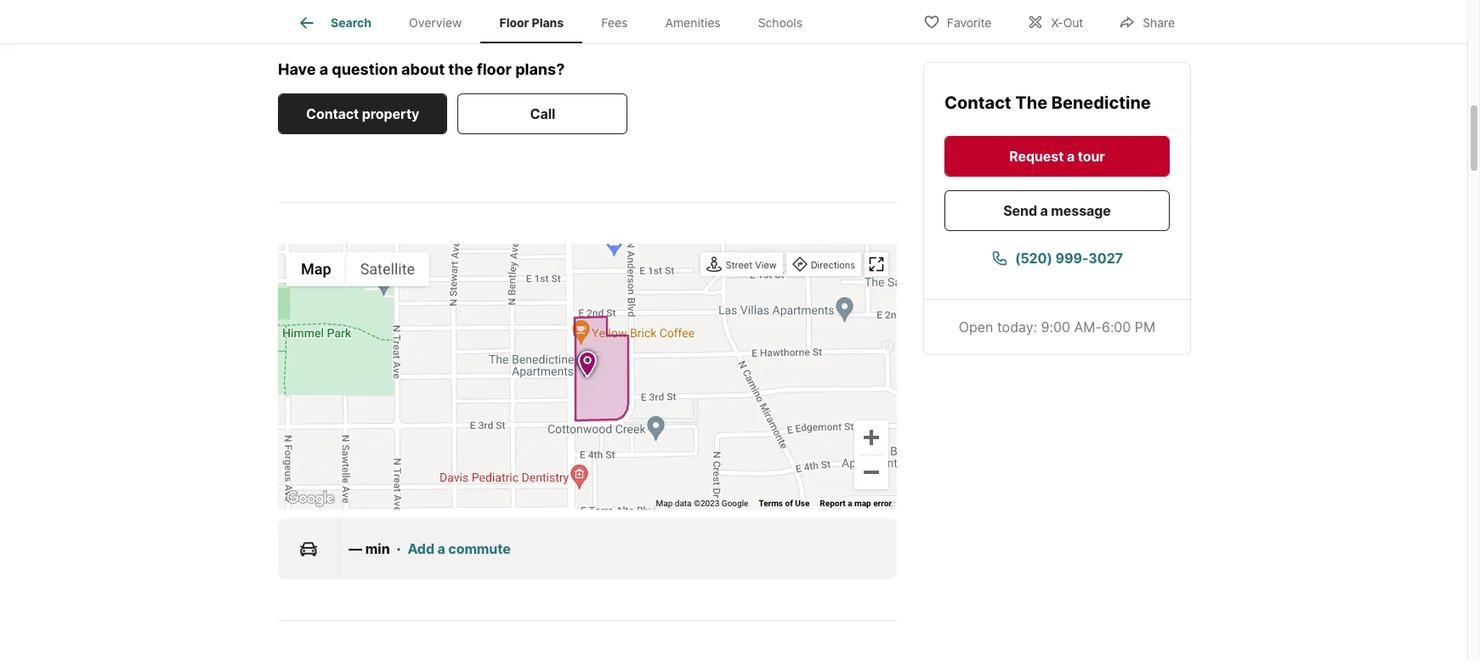 Task type: vqa. For each thing, say whether or not it's contained in the screenshot.
Apartments for Rent in San Francisco Houses for Rent in San Francisco
no



Task type: describe. For each thing, give the bounding box(es) containing it.
(520) 999-3027 link
[[945, 237, 1170, 278]]

question
[[332, 61, 398, 78]]

about
[[401, 61, 445, 78]]

x-
[[1052, 15, 1064, 29]]

directions
[[811, 259, 856, 271]]

search link
[[297, 13, 372, 33]]

floor plans tab
[[481, 3, 583, 43]]

report
[[820, 499, 846, 508]]

request a tour button
[[945, 135, 1170, 176]]

send a message button
[[945, 190, 1170, 230]]

©2023
[[694, 499, 720, 508]]

—
[[349, 541, 362, 558]]

schools
[[758, 16, 803, 30]]

favorite
[[947, 15, 992, 29]]

a for tour
[[1067, 147, 1075, 164]]

share
[[1143, 15, 1175, 29]]

map for map data ©2023 google
[[656, 499, 673, 508]]

the
[[1016, 92, 1048, 112]]

999-
[[1056, 249, 1089, 266]]

report a map error
[[820, 499, 892, 508]]

request a tour
[[1010, 147, 1105, 164]]

send a message
[[1004, 202, 1111, 219]]

x-out button
[[1013, 4, 1098, 39]]

open today: 9:00 am-6:00 pm
[[959, 318, 1156, 335]]

directions button
[[788, 254, 860, 277]]

tour
[[1078, 147, 1105, 164]]

street view
[[726, 259, 777, 271]]

the
[[448, 61, 473, 78]]

have a question about the floor plans?
[[278, 61, 565, 78]]

amenities
[[665, 16, 721, 30]]

property
[[362, 105, 420, 122]]

overview
[[409, 16, 462, 30]]

tab list containing search
[[278, 0, 835, 43]]

share button
[[1105, 4, 1190, 39]]

(520) 999-3027 button
[[945, 237, 1170, 278]]

contact property button
[[278, 93, 448, 134]]

plans?
[[515, 61, 565, 78]]

add a commute button
[[408, 539, 511, 559]]

x-out
[[1052, 15, 1084, 29]]

google image
[[282, 488, 338, 510]]

street view button
[[703, 254, 781, 277]]

message
[[1051, 202, 1111, 219]]

menu bar containing map
[[287, 252, 430, 286]]

data
[[675, 499, 692, 508]]

map region
[[265, 230, 918, 661]]

report a map error link
[[820, 499, 892, 508]]

am-
[[1075, 318, 1102, 335]]

contact property
[[306, 105, 420, 122]]

call link
[[458, 93, 628, 134]]

9:00
[[1041, 318, 1071, 335]]

(520)
[[1015, 249, 1053, 266]]

terms of use link
[[759, 499, 810, 508]]

google
[[722, 499, 749, 508]]

floor
[[500, 16, 529, 30]]

view
[[755, 259, 777, 271]]



Task type: locate. For each thing, give the bounding box(es) containing it.
a left map
[[848, 499, 853, 508]]

min
[[365, 541, 390, 558]]

1 horizontal spatial contact
[[945, 92, 1012, 112]]

contact the benedictine
[[945, 92, 1151, 112]]

open
[[959, 318, 994, 335]]

plans
[[532, 16, 564, 30]]

contact
[[945, 92, 1012, 112], [306, 105, 359, 122]]

contact left the
[[945, 92, 1012, 112]]

contact down question
[[306, 105, 359, 122]]

map data ©2023 google
[[656, 499, 749, 508]]

a for map
[[848, 499, 853, 508]]

of
[[785, 499, 793, 508]]

call button
[[458, 93, 628, 134]]

contact for contact property
[[306, 105, 359, 122]]

street
[[726, 259, 753, 271]]

a for question
[[319, 61, 328, 78]]

send
[[1004, 202, 1038, 219]]

call
[[530, 105, 555, 122]]

terms
[[759, 499, 783, 508]]

benedictine
[[1052, 92, 1151, 112]]

(520) 999-3027
[[1015, 249, 1123, 266]]

tab list
[[278, 0, 835, 43]]

map left data
[[656, 499, 673, 508]]

0 horizontal spatial contact
[[306, 105, 359, 122]]

amenities tab
[[647, 3, 740, 43]]

a right send
[[1041, 202, 1048, 219]]

overview tab
[[390, 3, 481, 43]]

error
[[874, 499, 892, 508]]

terms of use
[[759, 499, 810, 508]]

menu bar
[[287, 252, 430, 286]]

favorite button
[[909, 4, 1006, 39]]

0 vertical spatial map
[[301, 260, 331, 278]]

map
[[855, 499, 871, 508]]

fees
[[601, 16, 628, 30]]

satellite button
[[346, 252, 430, 286]]

contact for contact the benedictine
[[945, 92, 1012, 112]]

map inside popup button
[[301, 260, 331, 278]]

request
[[1010, 147, 1064, 164]]

out
[[1064, 15, 1084, 29]]

use
[[795, 499, 810, 508]]

3027
[[1089, 249, 1123, 266]]

a for message
[[1041, 202, 1048, 219]]

floor plans
[[500, 16, 564, 30]]

fees tab
[[583, 3, 647, 43]]

1 vertical spatial map
[[656, 499, 673, 508]]

·
[[397, 541, 401, 558]]

search
[[331, 16, 372, 30]]

1 horizontal spatial map
[[656, 499, 673, 508]]

— min · add a commute
[[349, 541, 511, 558]]

contact inside button
[[306, 105, 359, 122]]

a left tour
[[1067, 147, 1075, 164]]

map
[[301, 260, 331, 278], [656, 499, 673, 508]]

map for map
[[301, 260, 331, 278]]

today:
[[997, 318, 1038, 335]]

pm
[[1135, 318, 1156, 335]]

a right the add
[[438, 541, 445, 558]]

commute
[[448, 541, 511, 558]]

schools tab
[[740, 3, 822, 43]]

a
[[319, 61, 328, 78], [1067, 147, 1075, 164], [1041, 202, 1048, 219], [848, 499, 853, 508], [438, 541, 445, 558]]

0 horizontal spatial map
[[301, 260, 331, 278]]

have
[[278, 61, 316, 78]]

add
[[408, 541, 435, 558]]

map left satellite on the top
[[301, 260, 331, 278]]

floor
[[477, 61, 512, 78]]

satellite
[[360, 260, 415, 278]]

map button
[[287, 252, 346, 286]]

6:00
[[1102, 318, 1131, 335]]

a right have
[[319, 61, 328, 78]]



